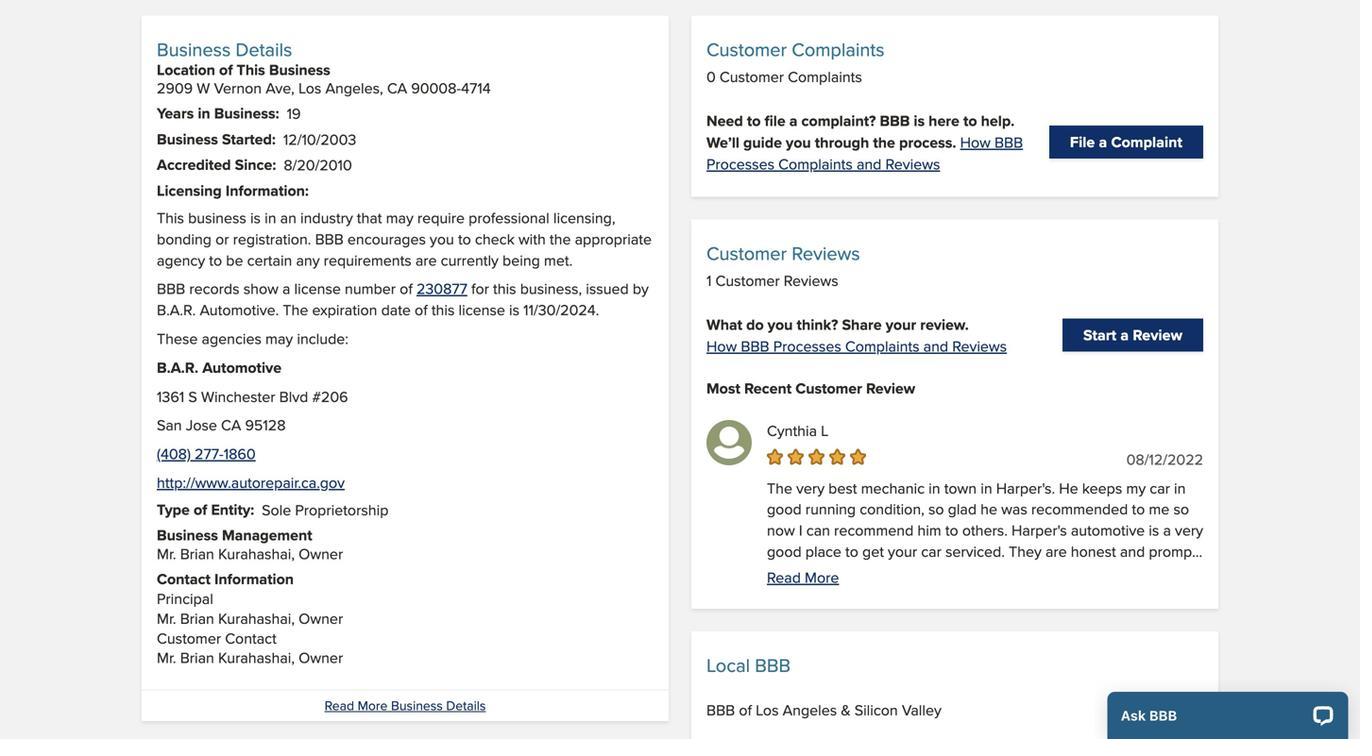 Task type: locate. For each thing, give the bounding box(es) containing it.
automotive up winchester
[[202, 357, 282, 379]]

here
[[929, 109, 960, 132]]

los inside business details location of this business 2909 w vernon ave, los angeles, ca 90008-4714 years in business : 19 business started : 12/10/2003 accredited since : 8/20/2010 licensing information: this business is in an industry that may require professional licensing, bonding or registration. bbb encourages you to check with the appropriate agency to be certain any requirements are currently being met. bbb records show a license number of 230877 for this business, issued by b.a.r. automotive . the expiration date of this license is 11/30/2024. these agencies may include: b.a.r. automotive 1361 s winchester blvd #206 san jose ca 95128 (408) 277-1860 http://www.autorepair.ca.gov type of entity : sole proprietorship business management mr. brian kurahashai, owner contact information principal mr. brian kurahashai, owner customer contact mr. brian kurahashai, owner
[[298, 77, 322, 99]]

http://www.autorepair.ca.gov
[[157, 472, 345, 494]]

0 horizontal spatial will
[[899, 604, 920, 626]]

: left 19
[[275, 102, 279, 124]]

by left 'them'
[[827, 604, 843, 626]]

license down any
[[294, 278, 341, 300]]

1 vertical spatial very
[[1175, 520, 1203, 541]]

l
[[821, 420, 829, 442]]

: left the sole in the left bottom of the page
[[250, 499, 254, 521]]

is inside the very best mechanic in town in harper's. he keeps my car in good running condition, so glad he was recommended to me so now i can recommend him to others.  harper's automotive is a very good place to get your car serviced. they are honest and prompt. they let you know exactly when your car will be ready for pick up. no hidden charges or anything like that. i have had my 2 cars serviced by them . i will definitely come back.
[[1149, 520, 1159, 541]]

1 horizontal spatial read
[[767, 567, 801, 588]]

0 horizontal spatial more
[[358, 697, 388, 715]]

accredited
[[157, 154, 231, 176]]

licensing
[[157, 179, 222, 202]]

automotive up agencies
[[200, 299, 275, 321]]

1 vertical spatial by
[[827, 604, 843, 626]]

for
[[471, 278, 489, 300], [1127, 562, 1145, 584]]

this down being
[[493, 278, 516, 300]]

my left 2
[[1107, 583, 1127, 605]]

review down what do you think? share your review. how bbb processes complaints and reviews
[[866, 377, 915, 399]]

2 vertical spatial mr.
[[157, 647, 176, 669]]

and inside how bbb processes complaints and reviews
[[857, 153, 882, 174]]

very left best
[[796, 477, 825, 499]]

be left ready
[[1065, 562, 1082, 584]]

reviews inside what do you think? share your review. how bbb processes complaints and reviews
[[952, 335, 1007, 357]]

1 horizontal spatial .
[[884, 604, 888, 626]]

1 vertical spatial good
[[767, 541, 802, 563]]

bonding
[[157, 228, 212, 250]]

may right that
[[386, 207, 414, 229]]

let
[[804, 562, 820, 584]]

how bbb processes complaints and reviews
[[707, 131, 1023, 174]]

i right 'them'
[[892, 604, 895, 626]]

0 vertical spatial owner
[[299, 543, 343, 565]]

0 horizontal spatial may
[[265, 328, 293, 350]]

car down 08/12/2022
[[1150, 477, 1170, 499]]

1 horizontal spatial so
[[1174, 499, 1189, 520]]

0 vertical spatial how bbb processes complaints and reviews link
[[707, 131, 1023, 174]]

information:
[[226, 179, 309, 202]]

serviced.
[[946, 541, 1005, 563]]

1 vertical spatial for
[[1127, 562, 1145, 584]]

1 horizontal spatial or
[[897, 583, 911, 605]]

1 horizontal spatial be
[[1065, 562, 1082, 584]]

information
[[214, 568, 294, 590]]

town
[[944, 477, 977, 499]]

0 vertical spatial or
[[215, 228, 229, 250]]

are up 230877
[[415, 249, 437, 271]]

: up information:
[[272, 154, 276, 176]]

bbb down agency
[[157, 278, 185, 300]]

type
[[157, 499, 190, 521]]

8/20/2010
[[284, 154, 352, 176]]

management
[[222, 524, 312, 547]]

honest
[[1071, 541, 1116, 563]]

2
[[1130, 583, 1139, 605]]

by right issued at the top of page
[[633, 278, 649, 300]]

will down exactly
[[899, 604, 920, 626]]

this right date
[[432, 299, 455, 321]]

more for read more business details
[[358, 697, 388, 715]]

3 owner from the top
[[299, 647, 343, 669]]

or right charges
[[897, 583, 911, 605]]

in right "me"
[[1174, 477, 1186, 499]]

review
[[1133, 324, 1183, 346], [866, 377, 915, 399]]

this down licensing
[[157, 207, 184, 229]]

0 vertical spatial read
[[767, 567, 801, 588]]

started
[[222, 128, 272, 150]]

i left can at the bottom right of page
[[799, 520, 803, 541]]

reviews
[[886, 153, 940, 174], [792, 240, 860, 267], [784, 270, 839, 292], [952, 335, 1007, 357]]

0 vertical spatial my
[[1126, 477, 1146, 499]]

you inside business details location of this business 2909 w vernon ave, los angeles, ca 90008-4714 years in business : 19 business started : 12/10/2003 accredited since : 8/20/2010 licensing information: this business is in an industry that may require professional licensing, bonding or registration. bbb encourages you to check with the appropriate agency to be certain any requirements are currently being met. bbb records show a license number of 230877 for this business, issued by b.a.r. automotive . the expiration date of this license is 11/30/2024. these agencies may include: b.a.r. automotive 1361 s winchester blvd #206 san jose ca 95128 (408) 277-1860 http://www.autorepair.ca.gov type of entity : sole proprietorship business management mr. brian kurahashai, owner contact information principal mr. brian kurahashai, owner customer contact mr. brian kurahashai, owner
[[430, 228, 454, 250]]

to up records
[[209, 249, 222, 271]]

1 vertical spatial read
[[325, 697, 354, 715]]

are left honest
[[1046, 541, 1067, 563]]

very right "me"
[[1175, 520, 1203, 541]]

more
[[805, 567, 839, 588], [358, 697, 388, 715]]

the right through
[[873, 131, 895, 153]]

1 kurahashai, from the top
[[218, 543, 295, 565]]

the up include:
[[283, 299, 308, 321]]

2 good from the top
[[767, 541, 802, 563]]

1 horizontal spatial more
[[805, 567, 839, 588]]

0 vertical spatial mr.
[[157, 543, 176, 565]]

1 vertical spatial be
[[1065, 562, 1082, 584]]

by
[[633, 278, 649, 300], [827, 604, 843, 626]]

will right that.
[[1040, 562, 1061, 584]]

11/30/2024.
[[524, 299, 599, 321]]

for down the currently
[[471, 278, 489, 300]]

0 horizontal spatial or
[[215, 228, 229, 250]]

1 vertical spatial b.a.r.
[[157, 357, 198, 379]]

for left the pick in the right of the page
[[1127, 562, 1145, 584]]

we'll
[[707, 131, 740, 153]]

2 mr. from the top
[[157, 608, 176, 630]]

harper's
[[1012, 520, 1067, 541]]

automotive
[[200, 299, 275, 321], [202, 357, 282, 379]]

0 vertical spatial more
[[805, 567, 839, 588]]

s
[[188, 386, 197, 407]]

0 horizontal spatial details
[[236, 36, 292, 63]]

1 horizontal spatial license
[[459, 299, 505, 321]]

the inside business details location of this business 2909 w vernon ave, los angeles, ca 90008-4714 years in business : 19 business started : 12/10/2003 accredited since : 8/20/2010 licensing information: this business is in an industry that may require professional licensing, bonding or registration. bbb encourages you to check with the appropriate agency to be certain any requirements are currently being met. bbb records show a license number of 230877 for this business, issued by b.a.r. automotive . the expiration date of this license is 11/30/2024. these agencies may include: b.a.r. automotive 1361 s winchester blvd #206 san jose ca 95128 (408) 277-1860 http://www.autorepair.ca.gov type of entity : sole proprietorship business management mr. brian kurahashai, owner contact information principal mr. brian kurahashai, owner customer contact mr. brian kurahashai, owner
[[550, 228, 571, 250]]

1 horizontal spatial for
[[1127, 562, 1145, 584]]

will
[[1040, 562, 1061, 584], [899, 604, 920, 626]]

los left angeles
[[756, 700, 779, 721]]

0 horizontal spatial .
[[275, 299, 279, 321]]

license down the currently
[[459, 299, 505, 321]]

1 vertical spatial are
[[1046, 541, 1067, 563]]

recommend
[[834, 520, 914, 541]]

place
[[806, 541, 842, 563]]

los
[[298, 77, 322, 99], [756, 700, 779, 721]]

are
[[415, 249, 437, 271], [1046, 541, 1067, 563]]

contact
[[157, 568, 211, 590], [225, 628, 277, 649]]

start
[[1084, 324, 1117, 346]]

in right town
[[981, 477, 993, 499]]

0 horizontal spatial the
[[550, 228, 571, 250]]

automotive
[[1071, 520, 1145, 541]]

0 vertical spatial kurahashai,
[[218, 543, 295, 565]]

0 horizontal spatial contact
[[157, 568, 211, 590]]

read more business details link
[[325, 697, 486, 715]]

1 vertical spatial or
[[897, 583, 911, 605]]

angeles
[[783, 700, 837, 721]]

the inside the need to file a complaint? bbb is here to help. we'll guide you through the process.
[[873, 131, 895, 153]]

1 how bbb processes complaints and reviews link from the top
[[707, 131, 1023, 174]]

1 vertical spatial review
[[866, 377, 915, 399]]

most recent customer review
[[707, 377, 915, 399]]

2 vertical spatial owner
[[299, 647, 343, 669]]

customer
[[707, 36, 787, 63], [720, 66, 784, 87], [707, 240, 787, 267], [716, 270, 780, 292], [796, 377, 862, 399], [157, 628, 221, 649]]

like
[[975, 583, 998, 605]]

complaints inside how bbb processes complaints and reviews
[[779, 153, 853, 174]]

contact down "type"
[[157, 568, 211, 590]]

guide
[[743, 131, 782, 153]]

0 vertical spatial for
[[471, 278, 489, 300]]

1 owner from the top
[[299, 543, 343, 565]]

: up since
[[272, 128, 276, 150]]

ca left 90008-
[[387, 77, 407, 99]]

0 vertical spatial and
[[857, 153, 882, 174]]

or right the 'bonding'
[[215, 228, 229, 250]]

so
[[929, 499, 944, 520], [1174, 499, 1189, 520]]

4714
[[461, 77, 491, 99]]

1 vertical spatial details
[[446, 697, 486, 715]]

industry
[[300, 207, 353, 229]]

angeles,
[[325, 77, 383, 99]]

0 horizontal spatial they
[[767, 562, 800, 584]]

0 horizontal spatial the
[[283, 299, 308, 321]]

1 vertical spatial and
[[924, 335, 949, 357]]

0 vertical spatial are
[[415, 249, 437, 271]]

these
[[157, 328, 198, 350]]

help.
[[981, 109, 1015, 132]]

how left do
[[707, 335, 737, 357]]

2 vertical spatial kurahashai,
[[218, 647, 295, 669]]

1 vertical spatial ca
[[221, 414, 241, 436]]

1 horizontal spatial this
[[237, 58, 265, 81]]

0 vertical spatial details
[[236, 36, 292, 63]]

how inside what do you think? share your review. how bbb processes complaints and reviews
[[707, 335, 737, 357]]

1 vertical spatial the
[[767, 477, 793, 499]]

(408) 277-1860 link
[[157, 443, 256, 465]]

had
[[1078, 583, 1103, 605]]

. down certain
[[275, 299, 279, 321]]

b.a.r. up these
[[157, 299, 196, 321]]

processes up most recent customer review
[[773, 335, 841, 357]]

b.a.r.
[[157, 299, 196, 321], [157, 357, 198, 379]]

bbb right 'here'
[[995, 131, 1023, 153]]

they
[[1009, 541, 1042, 563], [767, 562, 800, 584]]

car left "have"
[[1015, 562, 1036, 584]]

the inside business details location of this business 2909 w vernon ave, los angeles, ca 90008-4714 years in business : 19 business started : 12/10/2003 accredited since : 8/20/2010 licensing information: this business is in an industry that may require professional licensing, bonding or registration. bbb encourages you to check with the appropriate agency to be certain any requirements are currently being met. bbb records show a license number of 230877 for this business, issued by b.a.r. automotive . the expiration date of this license is 11/30/2024. these agencies may include: b.a.r. automotive 1361 s winchester blvd #206 san jose ca 95128 (408) 277-1860 http://www.autorepair.ca.gov type of entity : sole proprietorship business management mr. brian kurahashai, owner contact information principal mr. brian kurahashai, owner customer contact mr. brian kurahashai, owner
[[283, 299, 308, 321]]

and down complaint?
[[857, 153, 882, 174]]

most
[[707, 377, 741, 399]]

the up now
[[767, 477, 793, 499]]

ca down winchester
[[221, 414, 241, 436]]

that
[[357, 207, 382, 229]]

and inside the very best mechanic in town in harper's. he keeps my car in good running condition, so glad he was recommended to me so now i can recommend him to others.  harper's automotive is a very good place to get your car serviced. they are honest and prompt. they let you know exactly when your car will be ready for pick up. no hidden charges or anything like that. i have had my 2 cars serviced by them . i will definitely come back.
[[1120, 541, 1145, 563]]

mr.
[[157, 543, 176, 565], [157, 608, 176, 630], [157, 647, 176, 669]]

1 vertical spatial how
[[707, 335, 737, 357]]

1 horizontal spatial how
[[960, 131, 991, 153]]

b.a.r. down these
[[157, 357, 198, 379]]

to left 'check'
[[458, 228, 471, 250]]

my left "me"
[[1126, 477, 1146, 499]]

i right that.
[[1034, 583, 1038, 605]]

car left when
[[921, 541, 942, 563]]

0 vertical spatial brian
[[180, 543, 214, 565]]

0 horizontal spatial very
[[796, 477, 825, 499]]

of right date
[[415, 299, 428, 321]]

may
[[386, 207, 414, 229], [265, 328, 293, 350]]

now
[[767, 520, 795, 541]]

1 vertical spatial more
[[358, 697, 388, 715]]

bbb inside the need to file a complaint? bbb is here to help. we'll guide you through the process.
[[880, 109, 910, 132]]

1 vertical spatial .
[[884, 604, 888, 626]]

0 horizontal spatial los
[[298, 77, 322, 99]]

1 vertical spatial the
[[550, 228, 571, 250]]

0 horizontal spatial so
[[929, 499, 944, 520]]

start a review link
[[1063, 319, 1204, 352]]

0 horizontal spatial for
[[471, 278, 489, 300]]

for inside business details location of this business 2909 w vernon ave, los angeles, ca 90008-4714 years in business : 19 business started : 12/10/2003 accredited since : 8/20/2010 licensing information: this business is in an industry that may require professional licensing, bonding or registration. bbb encourages you to check with the appropriate agency to be certain any requirements are currently being met. bbb records show a license number of 230877 for this business, issued by b.a.r. automotive . the expiration date of this license is 11/30/2024. these agencies may include: b.a.r. automotive 1361 s winchester blvd #206 san jose ca 95128 (408) 277-1860 http://www.autorepair.ca.gov type of entity : sole proprietorship business management mr. brian kurahashai, owner contact information principal mr. brian kurahashai, owner customer contact mr. brian kurahashai, owner
[[471, 278, 489, 300]]

the right with on the left top of page
[[550, 228, 571, 250]]

so right "me"
[[1174, 499, 1189, 520]]

of
[[219, 58, 233, 81], [400, 278, 413, 300], [415, 299, 428, 321], [194, 499, 207, 521], [739, 700, 752, 721]]

you up 230877
[[430, 228, 454, 250]]

be inside business details location of this business 2909 w vernon ave, los angeles, ca 90008-4714 years in business : 19 business started : 12/10/2003 accredited since : 8/20/2010 licensing information: this business is in an industry that may require professional licensing, bonding or registration. bbb encourages you to check with the appropriate agency to be certain any requirements are currently being met. bbb records show a license number of 230877 for this business, issued by b.a.r. automotive . the expiration date of this license is 11/30/2024. these agencies may include: b.a.r. automotive 1361 s winchester blvd #206 san jose ca 95128 (408) 277-1860 http://www.autorepair.ca.gov type of entity : sole proprietorship business management mr. brian kurahashai, owner contact information principal mr. brian kurahashai, owner customer contact mr. brian kurahashai, owner
[[226, 249, 243, 271]]

1 horizontal spatial this
[[493, 278, 516, 300]]

90008-
[[411, 77, 461, 99]]

this
[[237, 58, 265, 81], [157, 207, 184, 229]]

i
[[799, 520, 803, 541], [1034, 583, 1038, 605], [892, 604, 895, 626]]

customer right 1 in the top of the page
[[716, 270, 780, 292]]

need to file a complaint? bbb is here to help. we'll guide you through the process.
[[707, 109, 1015, 153]]

complaint
[[1111, 131, 1183, 153]]

0 vertical spatial the
[[873, 131, 895, 153]]

complaints
[[792, 36, 885, 63], [788, 66, 862, 87], [779, 153, 853, 174], [845, 335, 920, 357]]

0 vertical spatial the
[[283, 299, 308, 321]]

complaint?
[[802, 109, 876, 132]]

hidden
[[790, 583, 836, 605]]

. right 'them'
[[884, 604, 888, 626]]

bbb left 'here'
[[880, 109, 910, 132]]

1 vertical spatial los
[[756, 700, 779, 721]]

0
[[707, 66, 716, 87]]

ca
[[387, 77, 407, 99], [221, 414, 241, 436]]

and left the pick in the right of the page
[[1120, 541, 1145, 563]]

include:
[[297, 328, 349, 350]]

is up the pick in the right of the page
[[1149, 520, 1159, 541]]

1 vertical spatial will
[[899, 604, 920, 626]]

ready
[[1086, 562, 1124, 584]]

bbb inside what do you think? share your review. how bbb processes complaints and reviews
[[741, 335, 770, 357]]

0 vertical spatial processes
[[707, 153, 775, 174]]

so left glad
[[929, 499, 944, 520]]

your
[[886, 314, 916, 336], [888, 541, 917, 563], [982, 562, 1012, 584]]

an
[[280, 207, 297, 229]]

and inside what do you think? share your review. how bbb processes complaints and reviews
[[924, 335, 949, 357]]

you
[[786, 131, 811, 153], [430, 228, 454, 250], [768, 314, 793, 336], [824, 562, 848, 584]]

1 vertical spatial mr.
[[157, 608, 176, 630]]

review right start
[[1133, 324, 1183, 346]]

and right the share at the right of page
[[924, 335, 949, 357]]

1 so from the left
[[929, 499, 944, 520]]

they up that.
[[1009, 541, 1042, 563]]

2 horizontal spatial car
[[1150, 477, 1170, 499]]

good left can at the bottom right of page
[[767, 499, 802, 520]]

how right 'here'
[[960, 131, 991, 153]]

valley
[[902, 700, 942, 721]]

1 vertical spatial owner
[[299, 608, 343, 630]]

0 vertical spatial by
[[633, 278, 649, 300]]

agency
[[157, 249, 205, 271]]

is left 'here'
[[914, 109, 925, 132]]

years
[[157, 102, 194, 124]]

contact down information
[[225, 628, 277, 649]]

0 horizontal spatial read
[[325, 697, 354, 715]]

1 vertical spatial contact
[[225, 628, 277, 649]]

processes inside how bbb processes complaints and reviews
[[707, 153, 775, 174]]

2 so from the left
[[1174, 499, 1189, 520]]

how inside how bbb processes complaints and reviews
[[960, 131, 991, 153]]

0 horizontal spatial and
[[857, 153, 882, 174]]

this left ave,
[[237, 58, 265, 81]]

1 horizontal spatial i
[[892, 604, 895, 626]]

0 vertical spatial how
[[960, 131, 991, 153]]

they left let
[[767, 562, 800, 584]]

the
[[283, 299, 308, 321], [767, 477, 793, 499]]

proprietorship
[[295, 499, 389, 521]]

1 good from the top
[[767, 499, 802, 520]]

being
[[503, 249, 540, 271]]

.
[[275, 299, 279, 321], [884, 604, 888, 626]]

by inside business details location of this business 2909 w vernon ave, los angeles, ca 90008-4714 years in business : 19 business started : 12/10/2003 accredited since : 8/20/2010 licensing information: this business is in an industry that may require professional licensing, bonding or registration. bbb encourages you to check with the appropriate agency to be certain any requirements are currently being met. bbb records show a license number of 230877 for this business, issued by b.a.r. automotive . the expiration date of this license is 11/30/2024. these agencies may include: b.a.r. automotive 1361 s winchester blvd #206 san jose ca 95128 (408) 277-1860 http://www.autorepair.ca.gov type of entity : sole proprietorship business management mr. brian kurahashai, owner contact information principal mr. brian kurahashai, owner customer contact mr. brian kurahashai, owner
[[633, 278, 649, 300]]

jose
[[186, 414, 217, 436]]

2 how bbb processes complaints and reviews link from the top
[[707, 335, 1007, 357]]

of right w
[[219, 58, 233, 81]]

2 vertical spatial and
[[1120, 541, 1145, 563]]

1 horizontal spatial ca
[[387, 77, 407, 99]]

may left include:
[[265, 328, 293, 350]]

of right "type"
[[194, 499, 207, 521]]

0 vertical spatial b.a.r.
[[157, 299, 196, 321]]

you right let
[[824, 562, 848, 584]]

bbb up recent
[[741, 335, 770, 357]]

in left an at the top
[[265, 207, 276, 229]]

1 horizontal spatial and
[[924, 335, 949, 357]]

1 horizontal spatial the
[[767, 477, 793, 499]]

you right file
[[786, 131, 811, 153]]

customer down principal
[[157, 628, 221, 649]]

0 horizontal spatial are
[[415, 249, 437, 271]]

los right ave,
[[298, 77, 322, 99]]

0 vertical spatial very
[[796, 477, 825, 499]]

1 vertical spatial processes
[[773, 335, 841, 357]]

processes down the need
[[707, 153, 775, 174]]

file a complaint link
[[1049, 125, 1204, 159]]

0 vertical spatial review
[[1133, 324, 1183, 346]]

0 horizontal spatial how
[[707, 335, 737, 357]]

0 vertical spatial may
[[386, 207, 414, 229]]

you right do
[[768, 314, 793, 336]]

be left certain
[[226, 249, 243, 271]]



Task type: vqa. For each thing, say whether or not it's contained in the screenshot.


Task type: describe. For each thing, give the bounding box(es) containing it.
are inside the very best mechanic in town in harper's. he keeps my car in good running condition, so glad he was recommended to me so now i can recommend him to others.  harper's automotive is a very good place to get your car serviced. they are honest and prompt. they let you know exactly when your car will be ready for pick up. no hidden charges or anything like that. i have had my 2 cars serviced by them . i will definitely come back.
[[1046, 541, 1067, 563]]

exactly
[[892, 562, 938, 584]]

0 vertical spatial will
[[1040, 562, 1061, 584]]

charges
[[840, 583, 893, 605]]

entity
[[211, 499, 250, 521]]

0 horizontal spatial this
[[157, 207, 184, 229]]

of down local bbb
[[739, 700, 752, 721]]

http://www.autorepair.ca.gov link
[[157, 472, 345, 494]]

of left the 230877 link
[[400, 278, 413, 300]]

0 vertical spatial this
[[237, 58, 265, 81]]

anything
[[915, 583, 971, 605]]

him
[[918, 520, 942, 541]]

prompt.
[[1149, 541, 1200, 563]]

bbb right local
[[755, 652, 791, 679]]

customer right 0
[[720, 66, 784, 87]]

expiration
[[312, 299, 377, 321]]

you inside what do you think? share your review. how bbb processes complaints and reviews
[[768, 314, 793, 336]]

1 horizontal spatial contact
[[225, 628, 277, 649]]

a inside business details location of this business 2909 w vernon ave, los angeles, ca 90008-4714 years in business : 19 business started : 12/10/2003 accredited since : 8/20/2010 licensing information: this business is in an industry that may require professional licensing, bonding or registration. bbb encourages you to check with the appropriate agency to be certain any requirements are currently being met. bbb records show a license number of 230877 for this business, issued by b.a.r. automotive . the expiration date of this license is 11/30/2024. these agencies may include: b.a.r. automotive 1361 s winchester blvd #206 san jose ca 95128 (408) 277-1860 http://www.autorepair.ca.gov type of entity : sole proprietorship business management mr. brian kurahashai, owner contact information principal mr. brian kurahashai, owner customer contact mr. brian kurahashai, owner
[[282, 278, 290, 300]]

others.
[[962, 520, 1008, 541]]

in left town
[[929, 477, 940, 499]]

customer inside business details location of this business 2909 w vernon ave, los angeles, ca 90008-4714 years in business : 19 business started : 12/10/2003 accredited since : 8/20/2010 licensing information: this business is in an industry that may require professional licensing, bonding or registration. bbb encourages you to check with the appropriate agency to be certain any requirements are currently being met. bbb records show a license number of 230877 for this business, issued by b.a.r. automotive . the expiration date of this license is 11/30/2024. these agencies may include: b.a.r. automotive 1361 s winchester blvd #206 san jose ca 95128 (408) 277-1860 http://www.autorepair.ca.gov type of entity : sole proprietorship business management mr. brian kurahashai, owner contact information principal mr. brian kurahashai, owner customer contact mr. brian kurahashai, owner
[[157, 628, 221, 649]]

any
[[296, 249, 320, 271]]

complaints inside what do you think? share your review. how bbb processes complaints and reviews
[[845, 335, 920, 357]]

0 horizontal spatial license
[[294, 278, 341, 300]]

how bbb processes complaints and reviews link for need to file a complaint? bbb is here to help. we'll guide you through the process.
[[707, 131, 1023, 174]]

business details location of this business 2909 w vernon ave, los angeles, ca 90008-4714 years in business : 19 business started : 12/10/2003 accredited since : 8/20/2010 licensing information: this business is in an industry that may require professional licensing, bonding or registration. bbb encourages you to check with the appropriate agency to be certain any requirements are currently being met. bbb records show a license number of 230877 for this business, issued by b.a.r. automotive . the expiration date of this license is 11/30/2024. these agencies may include: b.a.r. automotive 1361 s winchester blvd #206 san jose ca 95128 (408) 277-1860 http://www.autorepair.ca.gov type of entity : sole proprietorship business management mr. brian kurahashai, owner contact information principal mr. brian kurahashai, owner customer contact mr. brian kurahashai, owner
[[157, 36, 652, 669]]

recommended
[[1031, 499, 1128, 520]]

details inside business details location of this business 2909 w vernon ave, los angeles, ca 90008-4714 years in business : 19 business started : 12/10/2003 accredited since : 8/20/2010 licensing information: this business is in an industry that may require professional licensing, bonding or registration. bbb encourages you to check with the appropriate agency to be certain any requirements are currently being met. bbb records show a license number of 230877 for this business, issued by b.a.r. automotive . the expiration date of this license is 11/30/2024. these agencies may include: b.a.r. automotive 1361 s winchester blvd #206 san jose ca 95128 (408) 277-1860 http://www.autorepair.ca.gov type of entity : sole proprietorship business management mr. brian kurahashai, owner contact information principal mr. brian kurahashai, owner customer contact mr. brian kurahashai, owner
[[236, 36, 292, 63]]

0 horizontal spatial i
[[799, 520, 803, 541]]

reviews inside how bbb processes complaints and reviews
[[886, 153, 940, 174]]

glad
[[948, 499, 977, 520]]

think?
[[797, 314, 838, 336]]

met.
[[544, 249, 573, 271]]

to left "me"
[[1132, 499, 1145, 520]]

read more
[[767, 567, 839, 588]]

recent
[[744, 377, 792, 399]]

customer complaints 0 customer complaints
[[707, 36, 885, 87]]

you inside the very best mechanic in town in harper's. he keeps my car in good running condition, so glad he was recommended to me so now i can recommend him to others.  harper's automotive is a very good place to get your car serviced. they are honest and prompt. they let you know exactly when your car will be ready for pick up. no hidden charges or anything like that. i have had my 2 cars serviced by them . i will definitely come back.
[[824, 562, 848, 584]]

read for read more business details
[[325, 697, 354, 715]]

is inside the need to file a complaint? bbb is here to help. we'll guide you through the process.
[[914, 109, 925, 132]]

definitely
[[924, 604, 985, 626]]

2 kurahashai, from the top
[[218, 608, 295, 630]]

when
[[942, 562, 978, 584]]

1 mr. from the top
[[157, 543, 176, 565]]

230877
[[417, 278, 467, 300]]

read more business details
[[325, 697, 486, 715]]

to left file
[[747, 109, 761, 132]]

are inside business details location of this business 2909 w vernon ave, los angeles, ca 90008-4714 years in business : 19 business started : 12/10/2003 accredited since : 8/20/2010 licensing information: this business is in an industry that may require professional licensing, bonding or registration. bbb encourages you to check with the appropriate agency to be certain any requirements are currently being met. bbb records show a license number of 230877 for this business, issued by b.a.r. automotive . the expiration date of this license is 11/30/2024. these agencies may include: b.a.r. automotive 1361 s winchester blvd #206 san jose ca 95128 (408) 277-1860 http://www.autorepair.ca.gov type of entity : sole proprietorship business management mr. brian kurahashai, owner contact information principal mr. brian kurahashai, owner customer contact mr. brian kurahashai, owner
[[415, 249, 437, 271]]

requirements
[[324, 249, 412, 271]]

2 owner from the top
[[299, 608, 343, 630]]

2 brian from the top
[[180, 608, 214, 630]]

a inside the very best mechanic in town in harper's. he keeps my car in good running condition, so glad he was recommended to me so now i can recommend him to others.  harper's automotive is a very good place to get your car serviced. they are honest and prompt. they let you know exactly when your car will be ready for pick up. no hidden charges or anything like that. i have had my 2 cars serviced by them . i will definitely come back.
[[1163, 520, 1171, 541]]

95128
[[245, 414, 286, 436]]

currently
[[441, 249, 499, 271]]

principal
[[157, 588, 213, 610]]

277-
[[195, 443, 224, 465]]

bbb of los angeles & silicon valley
[[707, 700, 942, 721]]

your inside what do you think? share your review. how bbb processes complaints and reviews
[[886, 314, 916, 336]]

how bbb processes complaints and reviews link for what do you think? share your review.
[[707, 335, 1007, 357]]

by inside the very best mechanic in town in harper's. he keeps my car in good running condition, so glad he was recommended to me so now i can recommend him to others.  harper's automotive is a very good place to get your car serviced. they are honest and prompt. they let you know exactly when your car will be ready for pick up. no hidden charges or anything like that. i have had my 2 cars serviced by them . i will definitely come back.
[[827, 604, 843, 626]]

start a review
[[1084, 324, 1183, 346]]

location
[[157, 58, 215, 81]]

0 vertical spatial ca
[[387, 77, 407, 99]]

running
[[806, 499, 856, 520]]

. inside business details location of this business 2909 w vernon ave, los angeles, ca 90008-4714 years in business : 19 business started : 12/10/2003 accredited since : 8/20/2010 licensing information: this business is in an industry that may require professional licensing, bonding or registration. bbb encourages you to check with the appropriate agency to be certain any requirements are currently being met. bbb records show a license number of 230877 for this business, issued by b.a.r. automotive . the expiration date of this license is 11/30/2024. these agencies may include: b.a.r. automotive 1361 s winchester blvd #206 san jose ca 95128 (408) 277-1860 http://www.autorepair.ca.gov type of entity : sole proprietorship business management mr. brian kurahashai, owner contact information principal mr. brian kurahashai, owner customer contact mr. brian kurahashai, owner
[[275, 299, 279, 321]]

customer up 1 in the top of the page
[[707, 240, 787, 267]]

file
[[1070, 131, 1095, 153]]

winchester
[[201, 386, 275, 407]]

1361
[[157, 386, 184, 407]]

the inside the very best mechanic in town in harper's. he keeps my car in good running condition, so glad he was recommended to me so now i can recommend him to others.  harper's automotive is a very good place to get your car serviced. they are honest and prompt. they let you know exactly when your car will be ready for pick up. no hidden charges or anything like that. i have had my 2 cars serviced by them . i will definitely come back.
[[767, 477, 793, 499]]

3 brian from the top
[[180, 647, 214, 669]]

certain
[[247, 249, 292, 271]]

bbb left that
[[315, 228, 344, 250]]

3 mr. from the top
[[157, 647, 176, 669]]

. inside the very best mechanic in town in harper's. he keeps my car in good running condition, so glad he was recommended to me so now i can recommend him to others.  harper's automotive is a very good place to get your car serviced. they are honest and prompt. they let you know exactly when your car will be ready for pick up. no hidden charges or anything like that. i have had my 2 cars serviced by them . i will definitely come back.
[[884, 604, 888, 626]]

have
[[1042, 583, 1074, 605]]

customer up 0
[[707, 36, 787, 63]]

licensing,
[[553, 207, 615, 229]]

silicon
[[855, 700, 898, 721]]

harper's.
[[996, 477, 1055, 499]]

2 b.a.r. from the top
[[157, 357, 198, 379]]

process.
[[899, 131, 956, 153]]

0 horizontal spatial car
[[921, 541, 942, 563]]

cars
[[1143, 583, 1171, 605]]

0 horizontal spatial review
[[866, 377, 915, 399]]

appropriate
[[575, 228, 652, 250]]

for inside the very best mechanic in town in harper's. he keeps my car in good running condition, so glad he was recommended to me so now i can recommend him to others.  harper's automotive is a very good place to get your car serviced. they are honest and prompt. they let you know exactly when your car will be ready for pick up. no hidden charges or anything like that. i have had my 2 cars serviced by them . i will definitely come back.
[[1127, 562, 1145, 584]]

know
[[852, 562, 888, 584]]

business,
[[520, 278, 582, 300]]

or inside business details location of this business 2909 w vernon ave, los angeles, ca 90008-4714 years in business : 19 business started : 12/10/2003 accredited since : 8/20/2010 licensing information: this business is in an industry that may require professional licensing, bonding or registration. bbb encourages you to check with the appropriate agency to be certain any requirements are currently being met. bbb records show a license number of 230877 for this business, issued by b.a.r. automotive . the expiration date of this license is 11/30/2024. these agencies may include: b.a.r. automotive 1361 s winchester blvd #206 san jose ca 95128 (408) 277-1860 http://www.autorepair.ca.gov type of entity : sole proprietorship business management mr. brian kurahashai, owner contact information principal mr. brian kurahashai, owner customer contact mr. brian kurahashai, owner
[[215, 228, 229, 250]]

the very best mechanic in town in harper's. he keeps my car in good running condition, so glad he was recommended to me so now i can recommend him to others.  harper's automotive is a very good place to get your car serviced. they are honest and prompt. they let you know exactly when your car will be ready for pick up. no hidden charges or anything like that. i have had my 2 cars serviced by them . i will definitely come back.
[[767, 477, 1203, 626]]

1 horizontal spatial car
[[1015, 562, 1036, 584]]

08/12/2022
[[1127, 449, 1204, 470]]

with
[[519, 228, 546, 250]]

processes inside what do you think? share your review. how bbb processes complaints and reviews
[[773, 335, 841, 357]]

1 horizontal spatial very
[[1175, 520, 1203, 541]]

0 vertical spatial contact
[[157, 568, 211, 590]]

bbb down local
[[707, 700, 735, 721]]

2 horizontal spatial i
[[1034, 583, 1038, 605]]

what
[[707, 314, 743, 336]]

in down w
[[198, 102, 210, 124]]

through
[[815, 131, 869, 153]]

best
[[829, 477, 857, 499]]

19
[[287, 103, 301, 124]]

can
[[807, 520, 830, 541]]

issued
[[586, 278, 629, 300]]

blvd
[[279, 386, 308, 407]]

ave,
[[266, 77, 295, 99]]

(408)
[[157, 443, 191, 465]]

you inside the need to file a complaint? bbb is here to help. we'll guide you through the process.
[[786, 131, 811, 153]]

1 b.a.r. from the top
[[157, 299, 196, 321]]

show
[[243, 278, 279, 300]]

or inside the very best mechanic in town in harper's. he keeps my car in good running condition, so glad he was recommended to me so now i can recommend him to others.  harper's automotive is a very good place to get your car serviced. they are honest and prompt. they let you know exactly when your car will be ready for pick up. no hidden charges or anything like that. i have had my 2 cars serviced by them . i will definitely come back.
[[897, 583, 911, 605]]

records
[[189, 278, 240, 300]]

read for read more
[[767, 567, 801, 588]]

to left get
[[846, 541, 859, 563]]

w
[[197, 77, 210, 99]]

1 vertical spatial automotive
[[202, 357, 282, 379]]

a inside the need to file a complaint? bbb is here to help. we'll guide you through the process.
[[790, 109, 798, 132]]

encourages
[[348, 228, 426, 250]]

0 vertical spatial automotive
[[200, 299, 275, 321]]

more for read more
[[805, 567, 839, 588]]

is down information:
[[250, 207, 261, 229]]

is left business,
[[509, 299, 520, 321]]

1860
[[224, 443, 256, 465]]

bbb inside how bbb processes complaints and reviews
[[995, 131, 1023, 153]]

3 kurahashai, from the top
[[218, 647, 295, 669]]

1 horizontal spatial details
[[446, 697, 486, 715]]

get
[[862, 541, 884, 563]]

0 horizontal spatial ca
[[221, 414, 241, 436]]

customer up l
[[796, 377, 862, 399]]

1 vertical spatial may
[[265, 328, 293, 350]]

customer reviews 1 customer reviews
[[707, 240, 860, 292]]

to right 'here'
[[964, 109, 977, 132]]

230877 link
[[417, 278, 467, 300]]

that.
[[1002, 583, 1031, 605]]

cynthia
[[767, 420, 817, 442]]

#206
[[312, 386, 348, 407]]

1 horizontal spatial they
[[1009, 541, 1042, 563]]

business
[[188, 207, 246, 229]]

0 horizontal spatial this
[[432, 299, 455, 321]]

be inside the very best mechanic in town in harper's. he keeps my car in good running condition, so glad he was recommended to me so now i can recommend him to others.  harper's automotive is a very good place to get your car serviced. they are honest and prompt. they let you know exactly when your car will be ready for pick up. no hidden charges or anything like that. i have had my 2 cars serviced by them . i will definitely come back.
[[1065, 562, 1082, 584]]

1 vertical spatial my
[[1107, 583, 1127, 605]]

1 horizontal spatial los
[[756, 700, 779, 721]]

up.
[[1180, 562, 1201, 584]]

no
[[767, 583, 786, 605]]

file a complaint
[[1070, 131, 1183, 153]]

back.
[[1029, 604, 1065, 626]]

mechanic
[[861, 477, 925, 499]]

1 brian from the top
[[180, 543, 214, 565]]

to right him
[[945, 520, 959, 541]]

need
[[707, 109, 743, 132]]



